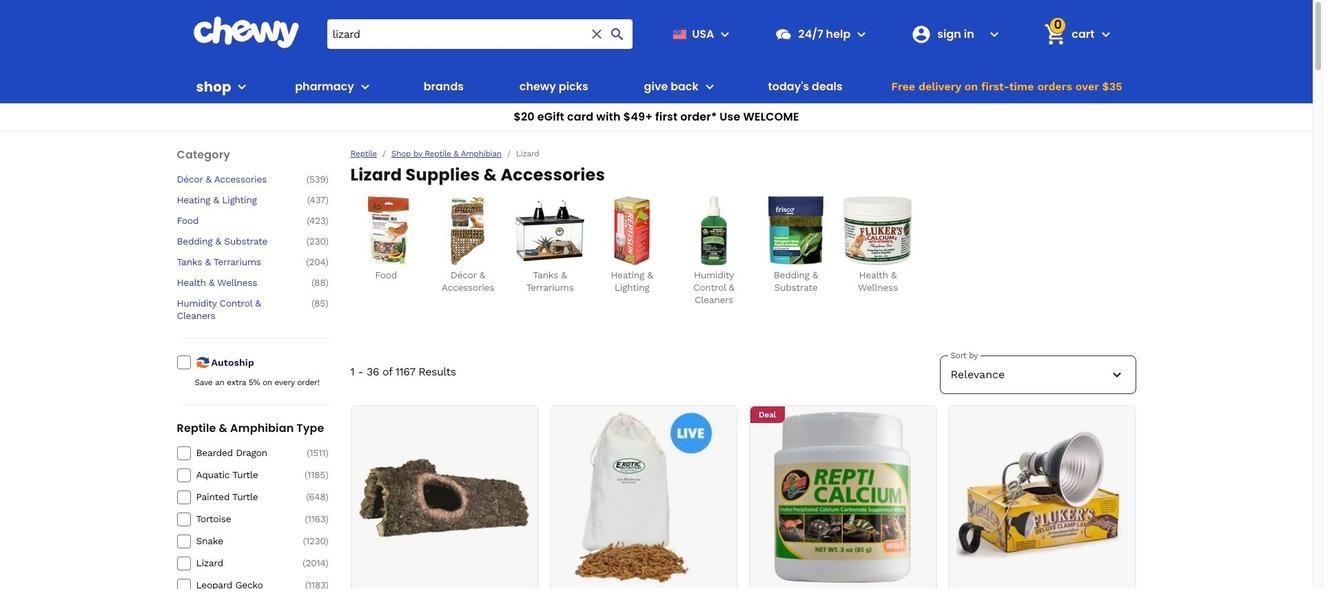 Task type: vqa. For each thing, say whether or not it's contained in the screenshot.
the health & wellness image on the top of the page
yes



Task type: describe. For each thing, give the bounding box(es) containing it.
health & wellness image
[[843, 196, 912, 265]]

zoo med repti calcium with d3 reptile supplement, 3-oz jar image
[[757, 412, 928, 583]]

fluker's ceramic repta-clamp lamp with switch, 5.5-in image
[[956, 412, 1127, 583]]

0 vertical spatial menu image
[[717, 26, 734, 42]]

submit search image
[[609, 26, 626, 42]]

zilla bark bends habitat decor reptile hideout, medium image
[[359, 412, 530, 583]]

delete search image
[[589, 26, 605, 42]]

humidity control & cleaners image
[[679, 196, 748, 265]]

chewy home image
[[193, 17, 299, 48]]

account menu image
[[986, 26, 1003, 42]]

Product search field
[[327, 19, 633, 49]]

heating & lighting image
[[597, 196, 666, 265]]

tanks & terrariums image
[[515, 196, 584, 265]]

0 horizontal spatial menu image
[[234, 79, 250, 95]]



Task type: locate. For each thing, give the bounding box(es) containing it.
Search text field
[[327, 19, 633, 49]]

menu image down chewy home image
[[234, 79, 250, 95]]

help menu image
[[853, 26, 870, 42]]

items image
[[1043, 22, 1067, 46]]

give back menu image
[[701, 79, 718, 95]]

site banner
[[0, 0, 1313, 132]]

menu image
[[717, 26, 734, 42], [234, 79, 250, 95]]

1 vertical spatial menu image
[[234, 79, 250, 95]]

food image
[[351, 196, 420, 265]]

1 horizontal spatial menu image
[[717, 26, 734, 42]]

list
[[350, 196, 1136, 306]]

décor & accessories image
[[433, 196, 502, 265]]

chewy support image
[[775, 25, 793, 43]]

exotic nutrition live mealworms reptile food, medium, 250 count image
[[558, 412, 729, 583]]

cart menu image
[[1097, 26, 1114, 42]]

pharmacy menu image
[[357, 79, 373, 95]]

menu image up give back menu image in the top of the page
[[717, 26, 734, 42]]

bedding & substrate image
[[761, 196, 830, 265]]



